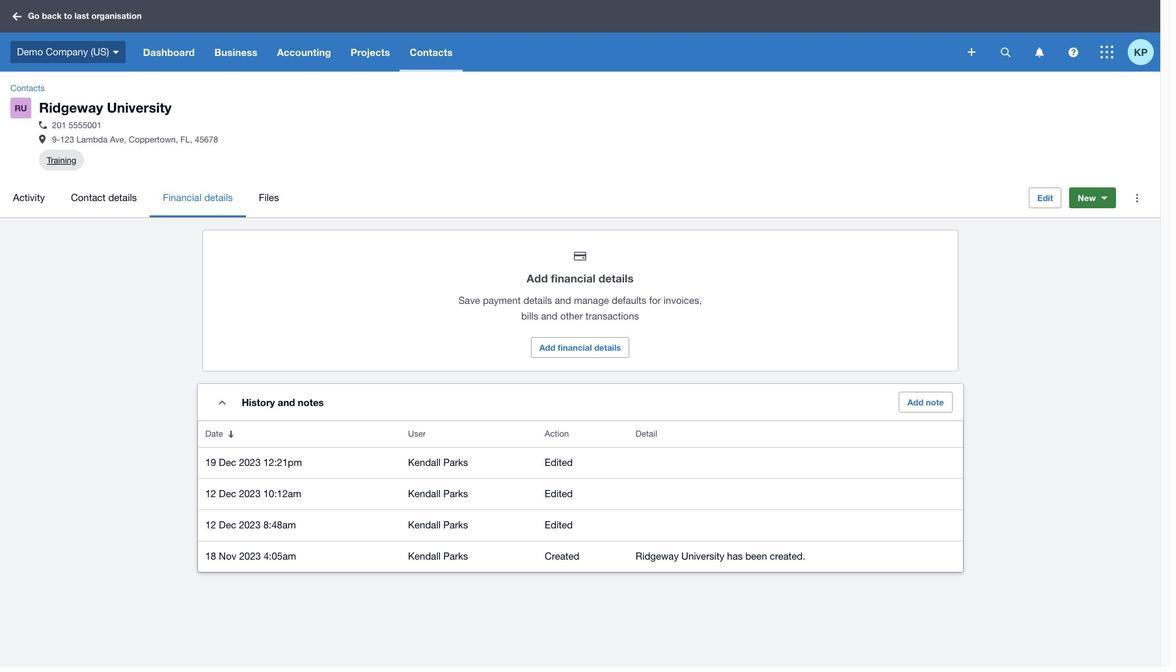 Task type: vqa. For each thing, say whether or not it's contained in the screenshot.
group
no



Task type: describe. For each thing, give the bounding box(es) containing it.
back
[[42, 11, 62, 21]]

go back to last organisation link
[[8, 5, 149, 28]]

details inside heading
[[599, 272, 634, 285]]

save
[[459, 295, 480, 306]]

financial for add financial details button
[[558, 342, 592, 353]]

user
[[408, 429, 426, 439]]

training
[[47, 155, 76, 165]]

phone number image
[[39, 121, 47, 129]]

ru
[[15, 103, 27, 113]]

4:05am
[[264, 551, 296, 562]]

files button
[[246, 178, 292, 218]]

financial details button
[[150, 178, 246, 218]]

kendall for 12 dec 2023 8:48am
[[408, 520, 441, 531]]

toggle image
[[219, 400, 226, 405]]

detail
[[636, 429, 657, 439]]

save payment details and manage defaults for invoices, bills and other transactions
[[459, 295, 702, 322]]

list of history for this document element
[[198, 421, 963, 572]]

transactions
[[586, 311, 639, 322]]

(us)
[[91, 46, 109, 57]]

contacts link
[[5, 82, 50, 95]]

university for ridgeway university has been created.
[[682, 551, 725, 562]]

contacts button
[[400, 33, 463, 72]]

1 vertical spatial and
[[541, 311, 558, 322]]

projects button
[[341, 33, 400, 72]]

dec for 12 dec 2023 10:12am
[[219, 488, 236, 499]]

date
[[205, 429, 223, 439]]

201
[[52, 121, 66, 130]]

2023 for 4:05am
[[239, 551, 261, 562]]

45678
[[195, 135, 218, 145]]

projects
[[351, 46, 390, 58]]

go
[[28, 11, 40, 21]]

coppertown,
[[129, 135, 178, 145]]

0 vertical spatial and
[[555, 295, 571, 306]]

financial
[[163, 192, 202, 203]]

created.
[[770, 551, 806, 562]]

add note button
[[899, 392, 953, 413]]

12:21pm
[[263, 457, 302, 468]]

12 dec 2023 8:48am
[[205, 520, 296, 531]]

actions menu image
[[1124, 185, 1150, 211]]

parks for 18 nov 2023 4:05am
[[443, 551, 468, 562]]

12 dec 2023 10:12am
[[205, 488, 301, 499]]

2023 for 8:48am
[[239, 520, 261, 531]]

user button
[[400, 421, 537, 447]]

university for ridgeway university
[[107, 100, 172, 116]]

2023 for 12:21pm
[[239, 457, 261, 468]]

parks for 12 dec 2023 10:12am
[[443, 488, 468, 499]]

activity button
[[0, 178, 58, 218]]

fl,
[[180, 135, 192, 145]]

details right financial
[[204, 192, 233, 203]]

kendall parks for 10:12am
[[408, 488, 468, 499]]

action button
[[537, 421, 628, 447]]

kendall parks for 12:21pm
[[408, 457, 468, 468]]

2 vertical spatial and
[[278, 397, 295, 408]]

training button
[[47, 150, 76, 171]]

bills
[[521, 311, 539, 322]]

2 horizontal spatial svg image
[[1101, 46, 1114, 59]]

ave,
[[110, 135, 126, 145]]

edited for 12:21pm
[[545, 457, 573, 468]]

note
[[926, 397, 944, 408]]

201 5555001
[[52, 121, 101, 130]]

parks for 12 dec 2023 8:48am
[[443, 520, 468, 531]]

last
[[75, 11, 89, 21]]

for
[[649, 295, 661, 306]]

action
[[545, 429, 569, 439]]

8:48am
[[263, 520, 296, 531]]

dashboard link
[[133, 33, 205, 72]]

kp button
[[1128, 33, 1161, 72]]

dec for 12 dec 2023 8:48am
[[219, 520, 236, 531]]

payment
[[483, 295, 521, 306]]

menu containing activity
[[0, 178, 1019, 218]]

edit button
[[1029, 188, 1062, 208]]

svg image inside go back to last organisation link
[[12, 12, 21, 21]]

ridgeway university
[[39, 100, 172, 116]]

business
[[214, 46, 258, 58]]



Task type: locate. For each thing, give the bounding box(es) containing it.
0 horizontal spatial university
[[107, 100, 172, 116]]

1 horizontal spatial university
[[682, 551, 725, 562]]

files
[[259, 192, 279, 203]]

details up bills
[[524, 295, 552, 306]]

edited for 10:12am
[[545, 488, 573, 499]]

2023 for 10:12am
[[239, 488, 261, 499]]

2 edited from the top
[[545, 488, 573, 499]]

ridgeway for ridgeway university has been created.
[[636, 551, 679, 562]]

svg image inside demo company (us) popup button
[[112, 51, 119, 54]]

defaults
[[612, 295, 647, 306]]

parks
[[443, 457, 468, 468], [443, 488, 468, 499], [443, 520, 468, 531], [443, 551, 468, 562]]

details right contact
[[108, 192, 137, 203]]

12 for 12 dec 2023 8:48am
[[205, 520, 216, 531]]

add financial details
[[527, 272, 634, 285], [539, 342, 621, 353]]

dec
[[219, 457, 236, 468], [219, 488, 236, 499], [219, 520, 236, 531]]

ridgeway inside list of history for this document element
[[636, 551, 679, 562]]

details inside save payment details and manage defaults for invoices, bills and other transactions
[[524, 295, 552, 306]]

3 2023 from the top
[[239, 520, 261, 531]]

add financial details down other on the left top of the page
[[539, 342, 621, 353]]

2 2023 from the top
[[239, 488, 261, 499]]

1 vertical spatial ridgeway
[[636, 551, 679, 562]]

0 vertical spatial edited
[[545, 457, 573, 468]]

add financial details up manage
[[527, 272, 634, 285]]

12
[[205, 488, 216, 499], [205, 520, 216, 531]]

manage
[[574, 295, 609, 306]]

4 2023 from the top
[[239, 551, 261, 562]]

has
[[727, 551, 743, 562]]

12 down 19
[[205, 488, 216, 499]]

kendall parks
[[408, 457, 468, 468], [408, 488, 468, 499], [408, 520, 468, 531], [408, 551, 468, 562]]

0 horizontal spatial ridgeway
[[39, 100, 103, 116]]

1 kendall parks from the top
[[408, 457, 468, 468]]

kendall for 12 dec 2023 10:12am
[[408, 488, 441, 499]]

0 horizontal spatial svg image
[[968, 48, 976, 56]]

1 edited from the top
[[545, 457, 573, 468]]

demo
[[17, 46, 43, 57]]

add up bills
[[527, 272, 548, 285]]

business button
[[205, 33, 267, 72]]

3 parks from the top
[[443, 520, 468, 531]]

detail button
[[628, 421, 963, 447]]

dec for 19 dec 2023 12:21pm
[[219, 457, 236, 468]]

1 vertical spatial financial
[[558, 342, 592, 353]]

2023 up '12 dec 2023 8:48am'
[[239, 488, 261, 499]]

university up 9-123 lambda ave, coppertown, fl, 45678 at the left top of page
[[107, 100, 172, 116]]

ridgeway
[[39, 100, 103, 116], [636, 551, 679, 562]]

0 vertical spatial contacts
[[410, 46, 453, 58]]

123
[[60, 135, 74, 145]]

university left has
[[682, 551, 725, 562]]

18 nov 2023 4:05am
[[205, 551, 296, 562]]

add financial details heading
[[450, 270, 711, 288]]

ridgeway for ridgeway university
[[39, 100, 103, 116]]

and right bills
[[541, 311, 558, 322]]

add for add financial details button
[[539, 342, 556, 353]]

5555001
[[69, 121, 101, 130]]

4 kendall parks from the top
[[408, 551, 468, 562]]

financial up manage
[[551, 272, 596, 285]]

banner containing kp
[[0, 0, 1161, 72]]

university
[[107, 100, 172, 116], [682, 551, 725, 562]]

add financial details for add financial details button
[[539, 342, 621, 353]]

1 horizontal spatial contacts
[[410, 46, 453, 58]]

2 vertical spatial add
[[908, 397, 924, 408]]

details
[[108, 192, 137, 203], [204, 192, 233, 203], [599, 272, 634, 285], [524, 295, 552, 306], [594, 342, 621, 353]]

nov
[[219, 551, 236, 562]]

add for add note button
[[908, 397, 924, 408]]

been
[[746, 551, 767, 562]]

menu
[[0, 178, 1019, 218]]

add inside heading
[[527, 272, 548, 285]]

0 vertical spatial 12
[[205, 488, 216, 499]]

contacts up the ru
[[10, 83, 45, 93]]

1 kendall from the top
[[408, 457, 441, 468]]

dec up '12 dec 2023 8:48am'
[[219, 488, 236, 499]]

dashboard
[[143, 46, 195, 58]]

add left note
[[908, 397, 924, 408]]

19
[[205, 457, 216, 468]]

10:12am
[[263, 488, 301, 499]]

and
[[555, 295, 571, 306], [541, 311, 558, 322], [278, 397, 295, 408]]

1 vertical spatial edited
[[545, 488, 573, 499]]

2 parks from the top
[[443, 488, 468, 499]]

2 12 from the top
[[205, 520, 216, 531]]

dec up nov
[[219, 520, 236, 531]]

0 vertical spatial financial
[[551, 272, 596, 285]]

12 for 12 dec 2023 10:12am
[[205, 488, 216, 499]]

0 vertical spatial add financial details
[[527, 272, 634, 285]]

go back to last organisation
[[28, 11, 142, 21]]

add financial details inside heading
[[527, 272, 634, 285]]

add down save payment details and manage defaults for invoices, bills and other transactions
[[539, 342, 556, 353]]

details up the defaults
[[599, 272, 634, 285]]

financial
[[551, 272, 596, 285], [558, 342, 592, 353]]

billing address image
[[39, 135, 46, 144]]

contact details button
[[58, 178, 150, 218]]

parks for 19 dec 2023 12:21pm
[[443, 457, 468, 468]]

0 vertical spatial add
[[527, 272, 548, 285]]

4 kendall from the top
[[408, 551, 441, 562]]

add financial details for add financial details heading
[[527, 272, 634, 285]]

kendall parks for 4:05am
[[408, 551, 468, 562]]

other
[[560, 311, 583, 322]]

dec right 19
[[219, 457, 236, 468]]

demo company (us) button
[[0, 33, 133, 72]]

1 vertical spatial dec
[[219, 488, 236, 499]]

and left "notes"
[[278, 397, 295, 408]]

contacts for "contacts" 'link' at the top of the page
[[10, 83, 45, 93]]

9-123 lambda ave, coppertown, fl, 45678
[[52, 135, 218, 145]]

18
[[205, 551, 216, 562]]

2 vertical spatial dec
[[219, 520, 236, 531]]

ridgeway university has been created.
[[636, 551, 806, 562]]

1 horizontal spatial svg image
[[1001, 47, 1011, 57]]

university inside list of history for this document element
[[682, 551, 725, 562]]

add financial details button
[[531, 337, 630, 358]]

kendall parks for 8:48am
[[408, 520, 468, 531]]

9-
[[52, 135, 60, 145]]

company
[[46, 46, 88, 57]]

2 kendall from the top
[[408, 488, 441, 499]]

3 dec from the top
[[219, 520, 236, 531]]

3 kendall parks from the top
[[408, 520, 468, 531]]

contacts inside dropdown button
[[410, 46, 453, 58]]

2023 left 8:48am in the bottom of the page
[[239, 520, 261, 531]]

1 parks from the top
[[443, 457, 468, 468]]

add for add financial details heading
[[527, 272, 548, 285]]

kendall for 18 nov 2023 4:05am
[[408, 551, 441, 562]]

1 vertical spatial add financial details
[[539, 342, 621, 353]]

1 12 from the top
[[205, 488, 216, 499]]

to
[[64, 11, 72, 21]]

financial down other on the left top of the page
[[558, 342, 592, 353]]

history and notes
[[242, 397, 324, 408]]

contacts
[[410, 46, 453, 58], [10, 83, 45, 93]]

accounting
[[277, 46, 331, 58]]

financial for add financial details heading
[[551, 272, 596, 285]]

banner
[[0, 0, 1161, 72]]

1 dec from the top
[[219, 457, 236, 468]]

1 2023 from the top
[[239, 457, 261, 468]]

19 dec 2023 12:21pm
[[205, 457, 302, 468]]

0 vertical spatial dec
[[219, 457, 236, 468]]

invoices,
[[664, 295, 702, 306]]

2 kendall parks from the top
[[408, 488, 468, 499]]

activity
[[13, 192, 45, 203]]

date button
[[198, 421, 400, 447]]

and up other on the left top of the page
[[555, 295, 571, 306]]

contact details
[[71, 192, 137, 203]]

kp
[[1134, 46, 1148, 58]]

financial inside heading
[[551, 272, 596, 285]]

2 dec from the top
[[219, 488, 236, 499]]

financial details
[[163, 192, 233, 203]]

1 vertical spatial contacts
[[10, 83, 45, 93]]

1 vertical spatial add
[[539, 342, 556, 353]]

details down transactions
[[594, 342, 621, 353]]

new button
[[1070, 188, 1116, 208]]

1 vertical spatial 12
[[205, 520, 216, 531]]

2 vertical spatial edited
[[545, 520, 573, 531]]

add note
[[908, 397, 944, 408]]

notes
[[298, 397, 324, 408]]

demo company (us)
[[17, 46, 109, 57]]

1 horizontal spatial ridgeway
[[636, 551, 679, 562]]

svg image
[[12, 12, 21, 21], [1035, 47, 1044, 57], [1069, 47, 1078, 57], [112, 51, 119, 54]]

financial inside button
[[558, 342, 592, 353]]

0 horizontal spatial contacts
[[10, 83, 45, 93]]

toggle button
[[209, 389, 235, 415]]

12 up 18 on the bottom left of page
[[205, 520, 216, 531]]

contact
[[71, 192, 106, 203]]

add
[[527, 272, 548, 285], [539, 342, 556, 353], [908, 397, 924, 408]]

contacts right projects
[[410, 46, 453, 58]]

contacts for contacts dropdown button
[[410, 46, 453, 58]]

new
[[1078, 193, 1096, 203]]

2023 right nov
[[239, 551, 261, 562]]

1 vertical spatial university
[[682, 551, 725, 562]]

organisation
[[91, 11, 142, 21]]

created
[[545, 551, 580, 562]]

3 kendall from the top
[[408, 520, 441, 531]]

accounting button
[[267, 33, 341, 72]]

2023 up 12 dec 2023 10:12am at the bottom left of page
[[239, 457, 261, 468]]

add financial details inside button
[[539, 342, 621, 353]]

edit
[[1038, 193, 1053, 203]]

kendall for 19 dec 2023 12:21pm
[[408, 457, 441, 468]]

4 parks from the top
[[443, 551, 468, 562]]

edited for 8:48am
[[545, 520, 573, 531]]

0 vertical spatial ridgeway
[[39, 100, 103, 116]]

lambda
[[77, 135, 108, 145]]

0 vertical spatial university
[[107, 100, 172, 116]]

contacts inside 'link'
[[10, 83, 45, 93]]

svg image
[[1101, 46, 1114, 59], [1001, 47, 1011, 57], [968, 48, 976, 56]]

history
[[242, 397, 275, 408]]

3 edited from the top
[[545, 520, 573, 531]]



